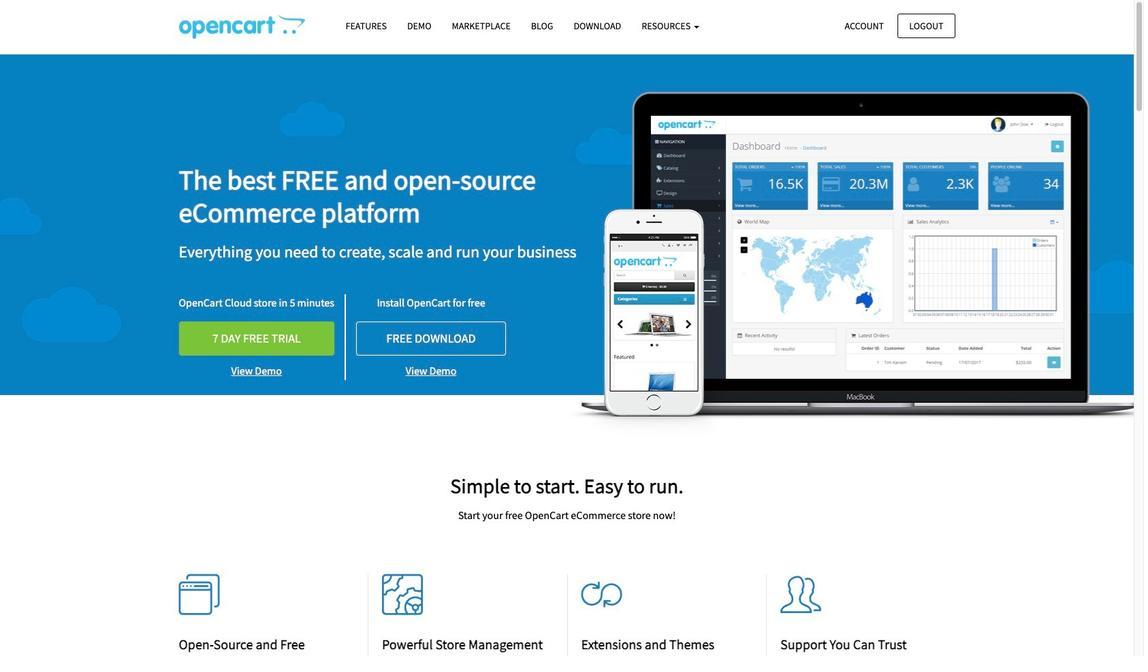 Task type: locate. For each thing, give the bounding box(es) containing it.
opencart - open source shopping cart solution image
[[179, 14, 305, 39]]



Task type: vqa. For each thing, say whether or not it's contained in the screenshot.
OpenCart - Open Source Shopping Cart Solution image
yes



